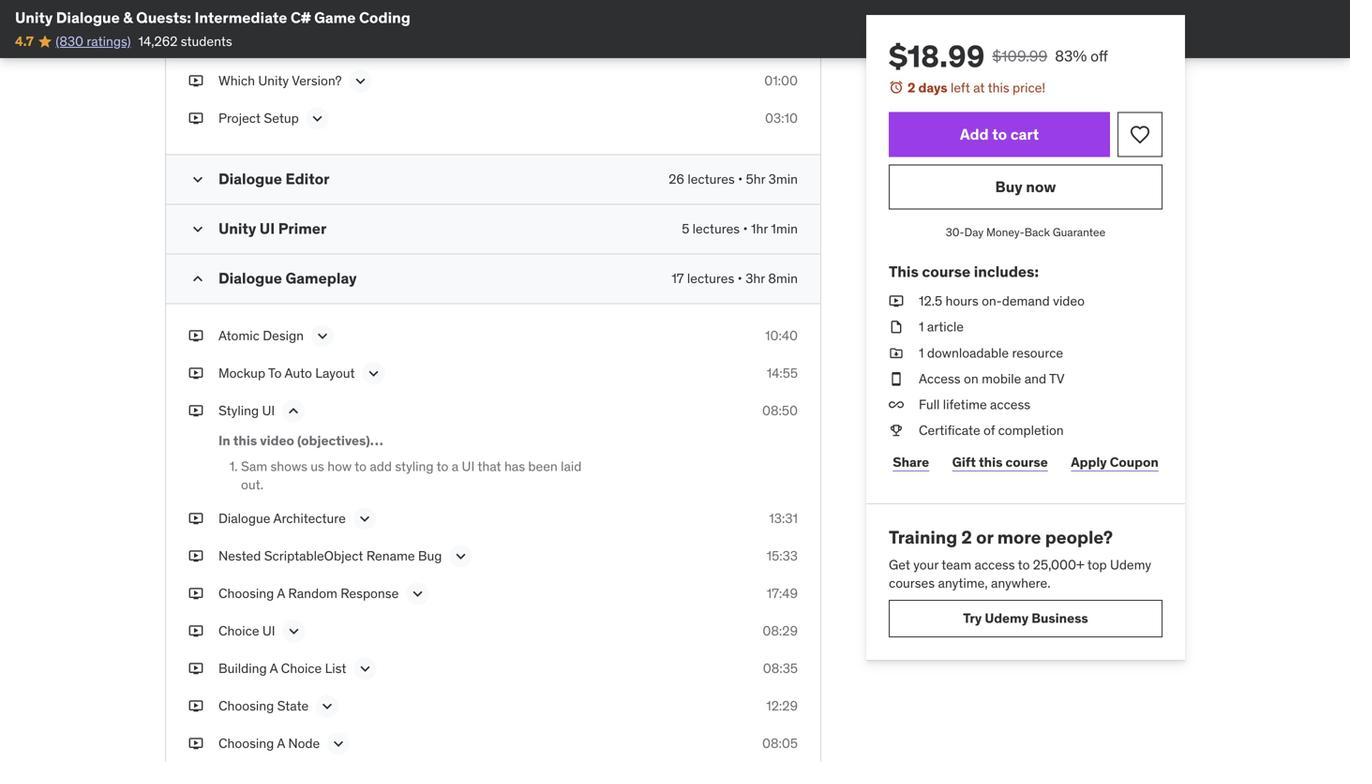Task type: describe. For each thing, give the bounding box(es) containing it.
bug
[[418, 548, 442, 564]]

try
[[964, 610, 982, 627]]

this for in this video (objectives)… sam shows us how to add styling to a ui that has been laid out.
[[233, 432, 257, 449]]

training
[[889, 526, 958, 549]]

dialogue gameplay
[[219, 269, 357, 288]]

show lecture description image for dialogue architecture
[[355, 510, 374, 528]]

us
[[311, 458, 324, 475]]

ui for unity ui primer
[[260, 219, 275, 238]]

a for random
[[277, 585, 285, 602]]

includes:
[[974, 262, 1039, 281]]

been
[[528, 458, 558, 475]]

styling ui
[[219, 402, 275, 419]]

demand
[[1002, 293, 1050, 310]]

1 downloadable resource
[[919, 345, 1064, 361]]

2 horizontal spatial unity
[[258, 72, 289, 89]]

show lecture description image for building a choice list
[[356, 660, 375, 678]]

0 vertical spatial this
[[988, 79, 1010, 96]]

downloadable
[[928, 345, 1009, 361]]

guarantee
[[1053, 225, 1106, 240]]

day
[[965, 225, 984, 240]]

14,262
[[138, 33, 178, 50]]

ui for choice ui
[[263, 623, 275, 640]]

30-day money-back guarantee
[[946, 225, 1106, 240]]

15:33
[[767, 548, 798, 564]]

8min
[[769, 270, 798, 287]]

08:05
[[763, 735, 798, 752]]

try udemy business
[[964, 610, 1089, 627]]

show lecture description image for mockup to auto layout
[[364, 364, 383, 383]]

small image for unity
[[189, 220, 207, 239]]

show lecture description image for choosing a random response
[[408, 585, 427, 603]]

that
[[478, 458, 501, 475]]

a for node
[[277, 735, 285, 752]]

top
[[1088, 557, 1107, 574]]

show lecture description image for choice ui
[[285, 622, 304, 641]]

recap
[[358, 35, 395, 52]]

17:49
[[767, 585, 798, 602]]

a
[[452, 458, 459, 475]]

1 for 1 downloadable resource
[[919, 345, 924, 361]]

node
[[288, 735, 320, 752]]

14,262 students
[[138, 33, 232, 50]]

alarm image
[[889, 80, 904, 95]]

out.
[[241, 477, 264, 494]]

unity for dialogue
[[15, 8, 53, 27]]

courses
[[889, 575, 935, 592]]

1 vertical spatial course
[[1006, 454, 1048, 471]]

unity for ui
[[219, 219, 256, 238]]

try udemy business link
[[889, 600, 1163, 638]]

back
[[1025, 225, 1051, 240]]

add
[[960, 125, 989, 144]]

your
[[914, 557, 939, 574]]

dialogue architecture
[[219, 510, 346, 527]]

access
[[919, 370, 961, 387]]

to inside button
[[993, 125, 1008, 144]]

17 lectures • 3hr 8min
[[672, 270, 798, 287]]

on
[[964, 370, 979, 387]]

video inside in this video (objectives)… sam shows us how to add styling to a ui that has been laid out.
[[260, 432, 294, 449]]

apply coupon button
[[1067, 444, 1163, 481]]

&
[[123, 8, 133, 27]]

or
[[977, 526, 994, 549]]

3min
[[769, 171, 798, 188]]

3hr
[[746, 270, 765, 287]]

buy now
[[996, 177, 1057, 197]]

add
[[370, 458, 392, 475]]

lectures for dialogue editor
[[688, 171, 735, 188]]

dialogue up (830 ratings)
[[56, 8, 120, 27]]

atomic design
[[219, 327, 304, 344]]

editor
[[286, 169, 330, 189]]

in
[[219, 432, 230, 449]]

2 inside the training 2 or more people? get your team access to 25,000+ top udemy courses anytime, anywhere.
[[962, 526, 973, 549]]

anytime,
[[938, 575, 988, 592]]

certificate
[[919, 422, 981, 439]]

gift
[[953, 454, 976, 471]]

now
[[1026, 177, 1057, 197]]

styling
[[395, 458, 434, 475]]

0 horizontal spatial course
[[922, 262, 971, 281]]

auto
[[285, 365, 312, 382]]

get
[[889, 557, 911, 574]]

days
[[919, 79, 948, 96]]

price!
[[1013, 79, 1046, 96]]

cart
[[1011, 125, 1039, 144]]

to
[[268, 365, 282, 382]]

left
[[951, 79, 971, 96]]

game
[[314, 8, 356, 27]]

mockup to auto layout
[[219, 365, 355, 382]]

10:40
[[765, 327, 798, 344]]

buy
[[996, 177, 1023, 197]]

• for dialogue gameplay
[[738, 270, 743, 287]]

tv
[[1050, 370, 1065, 387]]

udemy inside try udemy business link
[[985, 610, 1029, 627]]

83%
[[1055, 46, 1087, 66]]

has
[[505, 458, 525, 475]]

atomic
[[219, 327, 260, 344]]

0 horizontal spatial choice
[[219, 623, 259, 640]]

1 horizontal spatial choice
[[281, 660, 322, 677]]

architectural overview: recap
[[219, 35, 395, 52]]

to inside the training 2 or more people? get your team access to 25,000+ top udemy courses anytime, anywhere.
[[1018, 557, 1030, 574]]

lifetime
[[943, 396, 987, 413]]

dialogue for dialogue gameplay
[[219, 269, 282, 288]]

on-
[[982, 293, 1002, 310]]

which unity version?
[[219, 72, 342, 89]]

in this video (objectives)… sam shows us how to add styling to a ui that has been laid out.
[[219, 432, 582, 494]]

0 vertical spatial video
[[1054, 293, 1085, 310]]

ui for styling ui
[[262, 402, 275, 419]]

choosing for choosing a node
[[219, 735, 274, 752]]

small image
[[189, 270, 207, 288]]

of
[[984, 422, 995, 439]]



Task type: locate. For each thing, give the bounding box(es) containing it.
project
[[219, 110, 261, 127]]

5
[[682, 220, 690, 237]]

• left 1hr
[[743, 220, 748, 237]]

dialogue for dialogue editor
[[219, 169, 282, 189]]

2 vertical spatial this
[[979, 454, 1003, 471]]

$18.99 $109.99 83% off
[[889, 38, 1109, 75]]

business
[[1032, 610, 1089, 627]]

show lecture description image right state
[[318, 697, 337, 716]]

1 for 1 article
[[919, 319, 924, 336]]

this right at
[[988, 79, 1010, 96]]

small image for dialogue
[[189, 170, 207, 189]]

0 vertical spatial lectures
[[688, 171, 735, 188]]

wishlist image
[[1129, 123, 1152, 146]]

gift this course link
[[949, 444, 1052, 481]]

c#
[[291, 8, 311, 27]]

unity down the dialogue editor
[[219, 219, 256, 238]]

1 vertical spatial access
[[975, 557, 1015, 574]]

choosing
[[219, 585, 274, 602], [219, 698, 274, 715], [219, 735, 274, 752]]

choosing for choosing a random response
[[219, 585, 274, 602]]

dialogue up unity ui primer
[[219, 169, 282, 189]]

26
[[669, 171, 685, 188]]

1 horizontal spatial unity
[[219, 219, 256, 238]]

lectures for dialogue gameplay
[[687, 270, 735, 287]]

2 vertical spatial a
[[277, 735, 285, 752]]

•
[[738, 171, 743, 188], [743, 220, 748, 237], [738, 270, 743, 287]]

0 horizontal spatial udemy
[[985, 610, 1029, 627]]

show lecture description image right node
[[329, 735, 348, 753]]

how
[[328, 458, 352, 475]]

hide lecture description image
[[284, 402, 303, 421]]

(objectives)…
[[297, 432, 383, 449]]

xsmall image for dialogue architecture
[[189, 510, 204, 528]]

course
[[922, 262, 971, 281], [1006, 454, 1048, 471]]

video right the demand
[[1054, 293, 1085, 310]]

architectural
[[219, 35, 294, 52]]

1 up access
[[919, 345, 924, 361]]

0 vertical spatial small image
[[189, 170, 207, 189]]

unity
[[15, 8, 53, 27], [258, 72, 289, 89], [219, 219, 256, 238]]

1 vertical spatial 2
[[962, 526, 973, 549]]

choosing down choosing state
[[219, 735, 274, 752]]

1 1 from the top
[[919, 319, 924, 336]]

team
[[942, 557, 972, 574]]

choosing down building
[[219, 698, 274, 715]]

show lecture description image right setup
[[308, 109, 327, 128]]

show lecture description image right "list"
[[356, 660, 375, 678]]

0 vertical spatial choosing
[[219, 585, 274, 602]]

13:31
[[769, 510, 798, 527]]

• for unity ui primer
[[743, 220, 748, 237]]

1 vertical spatial a
[[270, 660, 278, 677]]

2 right "alarm" image
[[908, 79, 916, 96]]

0 horizontal spatial unity
[[15, 8, 53, 27]]

a
[[277, 585, 285, 602], [270, 660, 278, 677], [277, 735, 285, 752]]

12.5 hours on-demand video
[[919, 293, 1085, 310]]

1 vertical spatial this
[[233, 432, 257, 449]]

1 horizontal spatial 2
[[962, 526, 973, 549]]

xsmall image for mockup to auto layout
[[189, 364, 204, 383]]

show lecture description image right layout
[[364, 364, 383, 383]]

show lecture description image for choosing a node
[[329, 735, 348, 753]]

show lecture description image for nested scriptableobject rename bug
[[452, 547, 470, 566]]

1 small image from the top
[[189, 170, 207, 189]]

udemy
[[1111, 557, 1152, 574], [985, 610, 1029, 627]]

a right building
[[270, 660, 278, 677]]

choice left "list"
[[281, 660, 322, 677]]

show lecture description image up layout
[[313, 327, 332, 346]]

version?
[[292, 72, 342, 89]]

0 vertical spatial choice
[[219, 623, 259, 640]]

• left the 3hr
[[738, 270, 743, 287]]

nested
[[219, 548, 261, 564]]

small image up small image
[[189, 220, 207, 239]]

laid
[[561, 458, 582, 475]]

certificate of completion
[[919, 422, 1064, 439]]

off
[[1091, 46, 1109, 66]]

udemy inside the training 2 or more people? get your team access to 25,000+ top udemy courses anytime, anywhere.
[[1111, 557, 1152, 574]]

ui inside in this video (objectives)… sam shows us how to add styling to a ui that has been laid out.
[[462, 458, 475, 475]]

xsmall image for which unity version?
[[189, 72, 204, 90]]

1 vertical spatial udemy
[[985, 610, 1029, 627]]

1 vertical spatial choice
[[281, 660, 322, 677]]

building a choice list
[[219, 660, 347, 677]]

1 vertical spatial 1
[[919, 345, 924, 361]]

$18.99
[[889, 38, 985, 75]]

ui up building a choice list
[[263, 623, 275, 640]]

ui left the hide lecture description icon
[[262, 402, 275, 419]]

• left 5hr
[[738, 171, 743, 188]]

0 vertical spatial course
[[922, 262, 971, 281]]

training 2 or more people? get your team access to 25,000+ top udemy courses anytime, anywhere.
[[889, 526, 1152, 592]]

apply coupon
[[1071, 454, 1159, 471]]

xsmall image for choice ui
[[189, 622, 204, 641]]

1 horizontal spatial course
[[1006, 454, 1048, 471]]

dialogue down out.
[[219, 510, 271, 527]]

mockup
[[219, 365, 266, 382]]

0 vertical spatial access
[[991, 396, 1031, 413]]

add to cart
[[960, 125, 1039, 144]]

layout
[[315, 365, 355, 382]]

unity up '4.7'
[[15, 8, 53, 27]]

2 vertical spatial choosing
[[219, 735, 274, 752]]

show lecture description image down recap
[[351, 72, 370, 91]]

2 1 from the top
[[919, 345, 924, 361]]

this right gift
[[979, 454, 1003, 471]]

1 article
[[919, 319, 964, 336]]

video up shows
[[260, 432, 294, 449]]

architecture
[[273, 510, 346, 527]]

buy now button
[[889, 165, 1163, 210]]

which
[[219, 72, 255, 89]]

(830 ratings)
[[56, 33, 131, 50]]

(830
[[56, 33, 84, 50]]

lectures right 17
[[687, 270, 735, 287]]

choosing up choice ui on the bottom of page
[[219, 585, 274, 602]]

ui right a
[[462, 458, 475, 475]]

1 vertical spatial unity
[[258, 72, 289, 89]]

1 vertical spatial •
[[743, 220, 748, 237]]

choosing a random response
[[219, 585, 399, 602]]

2 choosing from the top
[[219, 698, 274, 715]]

12.5
[[919, 293, 943, 310]]

choice up building
[[219, 623, 259, 640]]

show lecture description image for project setup
[[308, 109, 327, 128]]

lectures right 26
[[688, 171, 735, 188]]

access down mobile
[[991, 396, 1031, 413]]

show lecture description image for choosing state
[[318, 697, 337, 716]]

article
[[928, 319, 964, 336]]

this
[[889, 262, 919, 281]]

anywhere.
[[991, 575, 1051, 592]]

to left a
[[437, 458, 449, 475]]

1 horizontal spatial udemy
[[1111, 557, 1152, 574]]

unity dialogue & quests: intermediate c# game coding
[[15, 8, 411, 27]]

show lecture description image right bug
[[452, 547, 470, 566]]

to left add at the bottom of the page
[[355, 458, 367, 475]]

state
[[277, 698, 309, 715]]

gameplay
[[286, 269, 357, 288]]

access down or at the bottom
[[975, 557, 1015, 574]]

apply
[[1071, 454, 1107, 471]]

2 vertical spatial •
[[738, 270, 743, 287]]

0 vertical spatial •
[[738, 171, 743, 188]]

small image
[[189, 170, 207, 189], [189, 220, 207, 239]]

overview:
[[297, 35, 354, 52]]

design
[[263, 327, 304, 344]]

show lecture description image up the rename at the left of page
[[355, 510, 374, 528]]

this
[[988, 79, 1010, 96], [233, 432, 257, 449], [979, 454, 1003, 471]]

1hr
[[751, 220, 768, 237]]

0 vertical spatial 1
[[919, 319, 924, 336]]

dialogue right small image
[[219, 269, 282, 288]]

1 left article
[[919, 319, 924, 336]]

2 small image from the top
[[189, 220, 207, 239]]

a left random
[[277, 585, 285, 602]]

quests:
[[136, 8, 191, 27]]

choosing for choosing state
[[219, 698, 274, 715]]

show lecture description image up building a choice list
[[285, 622, 304, 641]]

xsmall image
[[189, 34, 204, 53], [189, 72, 204, 90], [889, 318, 904, 337], [189, 364, 204, 383], [889, 396, 904, 414], [189, 510, 204, 528], [189, 585, 204, 603], [189, 622, 204, 641], [189, 735, 204, 753]]

unity right which
[[258, 72, 289, 89]]

show lecture description image
[[351, 72, 370, 91], [364, 364, 383, 383], [452, 547, 470, 566], [318, 697, 337, 716]]

sam
[[241, 458, 267, 475]]

5hr
[[746, 171, 766, 188]]

show lecture description image
[[308, 109, 327, 128], [313, 327, 332, 346], [355, 510, 374, 528], [408, 585, 427, 603], [285, 622, 304, 641], [356, 660, 375, 678], [329, 735, 348, 753]]

• for dialogue editor
[[738, 171, 743, 188]]

dialogue editor
[[219, 169, 330, 189]]

a left node
[[277, 735, 285, 752]]

xsmall image for choosing a node
[[189, 735, 204, 753]]

styling
[[219, 402, 259, 419]]

xsmall image
[[189, 0, 204, 15], [189, 109, 204, 128], [889, 292, 904, 311], [189, 327, 204, 345], [889, 344, 904, 362], [889, 370, 904, 388], [189, 402, 204, 420], [889, 422, 904, 440], [189, 547, 204, 566], [189, 660, 204, 678], [189, 697, 204, 716]]

coding
[[359, 8, 411, 27]]

2
[[908, 79, 916, 96], [962, 526, 973, 549]]

scriptableobject
[[264, 548, 363, 564]]

0 vertical spatial udemy
[[1111, 557, 1152, 574]]

udemy right try
[[985, 610, 1029, 627]]

primer
[[278, 219, 327, 238]]

1 horizontal spatial video
[[1054, 293, 1085, 310]]

add to cart button
[[889, 112, 1111, 157]]

5 lectures • 1hr 1min
[[682, 220, 798, 237]]

dialogue for dialogue architecture
[[219, 510, 271, 527]]

dialogue
[[56, 8, 120, 27], [219, 169, 282, 189], [219, 269, 282, 288], [219, 510, 271, 527]]

2 vertical spatial lectures
[[687, 270, 735, 287]]

shows
[[271, 458, 308, 475]]

xsmall image for choosing a random response
[[189, 585, 204, 603]]

1 vertical spatial choosing
[[219, 698, 274, 715]]

show lecture description image down bug
[[408, 585, 427, 603]]

0 vertical spatial 2
[[908, 79, 916, 96]]

to left cart
[[993, 125, 1008, 144]]

2 vertical spatial unity
[[219, 219, 256, 238]]

lectures right 5 at the top right of page
[[693, 220, 740, 237]]

show lecture description image for which unity version?
[[351, 72, 370, 91]]

lectures for unity ui primer
[[693, 220, 740, 237]]

udemy right top at bottom
[[1111, 557, 1152, 574]]

2 left or at the bottom
[[962, 526, 973, 549]]

to up anywhere.
[[1018, 557, 1030, 574]]

this for gift this course
[[979, 454, 1003, 471]]

completion
[[999, 422, 1064, 439]]

0 horizontal spatial video
[[260, 432, 294, 449]]

access inside the training 2 or more people? get your team access to 25,000+ top udemy courses anytime, anywhere.
[[975, 557, 1015, 574]]

this right in
[[233, 432, 257, 449]]

0 horizontal spatial 2
[[908, 79, 916, 96]]

this inside in this video (objectives)… sam shows us how to add styling to a ui that has been laid out.
[[233, 432, 257, 449]]

building
[[219, 660, 267, 677]]

response
[[341, 585, 399, 602]]

3 choosing from the top
[[219, 735, 274, 752]]

show lecture description image for atomic design
[[313, 327, 332, 346]]

ui left primer
[[260, 219, 275, 238]]

$109.99
[[993, 46, 1048, 66]]

course down completion
[[1006, 454, 1048, 471]]

course up 12.5
[[922, 262, 971, 281]]

25,000+
[[1034, 557, 1085, 574]]

0 vertical spatial a
[[277, 585, 285, 602]]

1 vertical spatial small image
[[189, 220, 207, 239]]

0 vertical spatial unity
[[15, 8, 53, 27]]

1 vertical spatial video
[[260, 432, 294, 449]]

a for choice
[[270, 660, 278, 677]]

26 lectures • 5hr 3min
[[669, 171, 798, 188]]

resource
[[1013, 345, 1064, 361]]

1 choosing from the top
[[219, 585, 274, 602]]

small image left the dialogue editor
[[189, 170, 207, 189]]

1 vertical spatial lectures
[[693, 220, 740, 237]]

people?
[[1046, 526, 1114, 549]]

at
[[974, 79, 985, 96]]



Task type: vqa. For each thing, say whether or not it's contained in the screenshot.
Do not sell or share my personal information button
no



